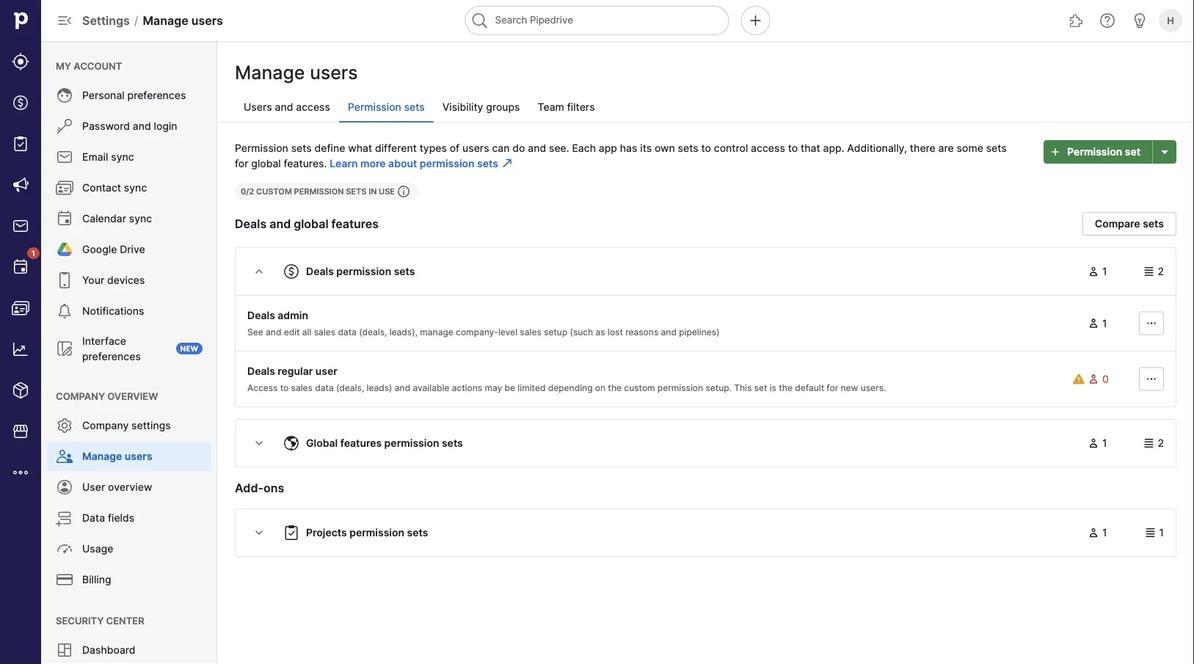 Task type: describe. For each thing, give the bounding box(es) containing it.
color undefined image for contact
[[56, 179, 73, 197]]

preferences for interface
[[82, 350, 141, 363]]

deals for deals regular user access to sales data (deals, leads) and available actions may be limited depending on the custom permission setup. this set is the default for new users.
[[247, 365, 275, 377]]

features.
[[284, 157, 327, 170]]

usage
[[82, 543, 113, 555]]

is
[[770, 383, 777, 393]]

h button
[[1156, 6, 1185, 35]]

company for company settings
[[82, 419, 129, 432]]

permission down available
[[384, 437, 439, 450]]

own
[[655, 142, 675, 154]]

your devices
[[82, 274, 145, 287]]

control
[[714, 142, 748, 154]]

personal preferences
[[82, 89, 186, 102]]

google drive link
[[47, 235, 211, 264]]

google drive
[[82, 243, 145, 256]]

google
[[82, 243, 117, 256]]

calendar sync link
[[47, 204, 211, 233]]

settings
[[131, 419, 171, 432]]

different
[[375, 142, 417, 154]]

limited
[[518, 383, 546, 393]]

1 vertical spatial features
[[340, 437, 382, 450]]

personal preferences link
[[47, 81, 211, 110]]

permission inside deals regular user access to sales data (deals, leads) and available actions may be limited depending on the custom permission setup. this set is the default for new users.
[[658, 383, 703, 393]]

notifications link
[[47, 297, 211, 326]]

manage users link
[[47, 442, 211, 471]]

(deals, inside deals regular user access to sales data (deals, leads) and available actions may be limited depending on the custom permission setup. this set is the default for new users.
[[336, 383, 364, 393]]

preferences for personal
[[127, 89, 186, 102]]

deals for deals admin see and edit all sales data (deals, leads), manage company-level sales setup (such as lost reasons and pipelines)
[[247, 309, 275, 321]]

learn more about permission sets
[[330, 157, 498, 170]]

0/2
[[241, 187, 254, 196]]

sales inside deals regular user access to sales data (deals, leads) and available actions may be limited depending on the custom permission setup. this set is the default for new users.
[[291, 383, 313, 393]]

color undefined image for billing
[[56, 571, 73, 589]]

lost
[[608, 327, 623, 338]]

menu toggle image
[[56, 12, 73, 29]]

and right see
[[266, 327, 281, 338]]

fields
[[108, 512, 134, 524]]

my
[[56, 60, 71, 72]]

1 vertical spatial manage
[[235, 62, 305, 84]]

compare sets
[[1095, 218, 1164, 230]]

2 for deals permission sets
[[1158, 265, 1164, 278]]

ons
[[263, 481, 284, 495]]

users right /
[[191, 13, 223, 28]]

calendar
[[82, 212, 126, 225]]

access inside permission sets define what different types of users can do and see. each app has its own sets to control access to that app. additionally, there are some sets for global features.
[[751, 142, 785, 154]]

and right reasons
[[661, 327, 677, 338]]

on
[[595, 383, 606, 393]]

deals image
[[12, 94, 29, 112]]

drive
[[120, 243, 145, 256]]

Search Pipedrive field
[[465, 6, 729, 35]]

company overview
[[56, 390, 158, 402]]

2 for global features permission sets
[[1158, 437, 1164, 450]]

products image
[[12, 382, 29, 399]]

reasons
[[625, 327, 659, 338]]

sync for email sync
[[111, 151, 134, 163]]

about
[[388, 157, 417, 170]]

contact sync link
[[47, 173, 211, 203]]

email sync
[[82, 151, 134, 163]]

users inside permission sets define what different types of users can do and see. each app has its own sets to control access to that app. additionally, there are some sets for global features.
[[462, 142, 489, 154]]

permission for permission sets
[[348, 101, 401, 113]]

users up users and access
[[310, 62, 358, 84]]

permission right the projects
[[349, 527, 404, 539]]

login
[[154, 120, 177, 132]]

password and login
[[82, 120, 177, 132]]

user
[[315, 365, 338, 377]]

permission down of
[[420, 157, 475, 170]]

permission for permission sets define what different types of users can do and see. each app has its own sets to control access to that app. additionally, there are some sets for global features.
[[235, 142, 288, 154]]

dashboard link
[[47, 636, 211, 664]]

your
[[82, 274, 104, 287]]

permission up leads),
[[336, 265, 391, 278]]

expand image for global features permission sets
[[250, 437, 268, 449]]

users and access
[[244, 101, 330, 113]]

0 vertical spatial features
[[331, 217, 379, 231]]

insights image
[[12, 341, 29, 358]]

app
[[599, 142, 617, 154]]

contact sync
[[82, 182, 147, 194]]

settings / manage users
[[82, 13, 223, 28]]

color undefined image for calendar
[[56, 210, 73, 228]]

personal
[[82, 89, 125, 102]]

data fields link
[[47, 504, 211, 533]]

users.
[[861, 383, 886, 393]]

permission set
[[1067, 146, 1141, 158]]

interface
[[82, 335, 126, 347]]

default
[[795, 383, 824, 393]]

manage
[[420, 327, 453, 338]]

company for company overview
[[56, 390, 105, 402]]

projects
[[306, 527, 347, 539]]

company settings
[[82, 419, 171, 432]]

(such
[[570, 327, 593, 338]]

set inside button
[[1125, 146, 1141, 158]]

add-
[[235, 481, 263, 495]]

can
[[492, 142, 510, 154]]

1 the from the left
[[608, 383, 622, 393]]

and right users
[[275, 101, 293, 113]]

actions image
[[1143, 317, 1160, 329]]

/
[[134, 13, 138, 28]]

1 vertical spatial global
[[294, 217, 329, 231]]

that
[[801, 142, 820, 154]]

color undefined image for email sync
[[56, 148, 73, 166]]

groups
[[486, 101, 520, 113]]

user overview link
[[47, 473, 211, 502]]

color undefined image for google
[[56, 241, 73, 258]]

0/2 custom permission sets in use
[[241, 187, 395, 196]]

color primary inverted image
[[1047, 146, 1064, 158]]

more image
[[12, 464, 29, 481]]

color undefined image for data
[[56, 509, 73, 527]]

deals admin see and edit all sales data (deals, leads), manage company-level sales setup (such as lost reasons and pipelines)
[[247, 309, 720, 338]]

email sync link
[[47, 142, 211, 172]]

devices
[[107, 274, 145, 287]]

add-ons
[[235, 481, 284, 495]]

use
[[379, 187, 395, 196]]

(deals, inside deals admin see and edit all sales data (deals, leads), manage company-level sales setup (such as lost reasons and pipelines)
[[359, 327, 387, 338]]

color undefined image for interface
[[56, 340, 73, 357]]

overview for company overview
[[107, 390, 158, 402]]

password and login link
[[47, 112, 211, 141]]

pipelines)
[[679, 327, 720, 338]]

data
[[82, 512, 105, 524]]

deals for deals and global features
[[235, 217, 267, 231]]

calendar sync
[[82, 212, 152, 225]]

1 link
[[4, 247, 40, 283]]

security
[[56, 615, 104, 626]]



Task type: locate. For each thing, give the bounding box(es) containing it.
1 horizontal spatial for
[[827, 383, 838, 393]]

what
[[348, 142, 372, 154]]

and right do
[[528, 142, 546, 154]]

team filters
[[538, 101, 595, 113]]

color undefined image down my
[[56, 87, 73, 104]]

deals down deals and global features
[[306, 265, 334, 278]]

color undefined image inside "billing" link
[[56, 571, 73, 589]]

color undefined image for your devices
[[56, 272, 73, 289]]

1 vertical spatial manage users
[[82, 450, 152, 463]]

there
[[910, 142, 936, 154]]

0 horizontal spatial manage users
[[82, 450, 152, 463]]

set inside deals regular user access to sales data (deals, leads) and available actions may be limited depending on the custom permission setup. this set is the default for new users.
[[754, 383, 767, 393]]

0 vertical spatial 2
[[1158, 265, 1164, 278]]

preferences down interface in the bottom of the page
[[82, 350, 141, 363]]

preferences up 'login'
[[127, 89, 186, 102]]

0 vertical spatial (deals,
[[359, 327, 387, 338]]

color undefined image for company settings
[[56, 417, 73, 435]]

marketplace image
[[12, 423, 29, 440]]

color undefined image inside calendar sync link
[[56, 210, 73, 228]]

1
[[32, 249, 35, 258], [1102, 265, 1107, 278], [1102, 317, 1107, 330], [1102, 437, 1107, 450], [1102, 527, 1107, 539], [1159, 527, 1164, 539]]

1 horizontal spatial manage users
[[235, 62, 358, 84]]

account
[[74, 60, 122, 72]]

1 menu
[[0, 0, 41, 664]]

manage right /
[[143, 13, 188, 28]]

color undefined image
[[56, 117, 73, 135], [56, 148, 73, 166], [12, 258, 29, 276], [56, 272, 73, 289], [56, 302, 73, 320], [56, 417, 73, 435], [56, 540, 73, 558], [56, 571, 73, 589]]

1 vertical spatial access
[[751, 142, 785, 154]]

manage users up users and access
[[235, 62, 358, 84]]

0 horizontal spatial sales
[[291, 383, 313, 393]]

2 vertical spatial sync
[[129, 212, 152, 225]]

2 horizontal spatial sales
[[520, 327, 542, 338]]

overview inside user overview link
[[108, 481, 152, 494]]

1 horizontal spatial global
[[294, 217, 329, 231]]

set left is
[[754, 383, 767, 393]]

are
[[938, 142, 954, 154]]

to left control on the top right of page
[[701, 142, 711, 154]]

0 vertical spatial overview
[[107, 390, 158, 402]]

features right global
[[340, 437, 382, 450]]

expand image for projects permission sets
[[250, 527, 268, 539]]

color undefined image inside usage link
[[56, 540, 73, 558]]

to
[[701, 142, 711, 154], [788, 142, 798, 154], [280, 383, 289, 393]]

has
[[620, 142, 637, 154]]

manage users
[[235, 62, 358, 84], [82, 450, 152, 463]]

regular
[[278, 365, 313, 377]]

menu containing personal preferences
[[41, 41, 217, 664]]

2 horizontal spatial to
[[788, 142, 798, 154]]

manage inside menu item
[[82, 450, 122, 463]]

available
[[413, 383, 449, 393]]

to left 'that'
[[788, 142, 798, 154]]

color undefined image inside company settings "link"
[[56, 417, 73, 435]]

data right all
[[338, 327, 357, 338]]

sales
[[314, 327, 336, 338], [520, 327, 542, 338], [291, 383, 313, 393]]

company down company overview
[[82, 419, 129, 432]]

visibility groups
[[442, 101, 520, 113]]

sets inside compare sets "button"
[[1143, 218, 1164, 230]]

usage link
[[47, 534, 211, 564]]

sync inside email sync link
[[111, 151, 134, 163]]

see
[[247, 327, 263, 338]]

manage up users
[[235, 62, 305, 84]]

users
[[244, 101, 272, 113]]

1 vertical spatial company
[[82, 419, 129, 432]]

color undefined image inside 'dashboard' link
[[56, 642, 73, 659]]

color undefined image up 'contacts' image
[[12, 258, 29, 276]]

the right the on
[[608, 383, 622, 393]]

color undefined image for user
[[56, 479, 73, 496]]

expand image down add-ons
[[250, 527, 268, 539]]

color undefined image left contact
[[56, 179, 73, 197]]

home image
[[10, 10, 32, 32]]

compare
[[1095, 218, 1140, 230]]

color undefined image right more icon
[[56, 448, 73, 465]]

data inside deals admin see and edit all sales data (deals, leads), manage company-level sales setup (such as lost reasons and pipelines)
[[338, 327, 357, 338]]

1 vertical spatial expand image
[[250, 527, 268, 539]]

access right control on the top right of page
[[751, 142, 785, 154]]

permission down users
[[235, 142, 288, 154]]

deals up see
[[247, 309, 275, 321]]

sync
[[111, 151, 134, 163], [124, 182, 147, 194], [129, 212, 152, 225]]

2 expand image from the top
[[250, 527, 268, 539]]

contact
[[82, 182, 121, 194]]

sales assistant image
[[1131, 12, 1149, 29]]

users right of
[[462, 142, 489, 154]]

sync for contact sync
[[124, 182, 147, 194]]

2 up actions image
[[1158, 265, 1164, 278]]

company settings link
[[47, 411, 211, 440]]

and right leads)
[[395, 383, 410, 393]]

quick add image
[[747, 12, 764, 29]]

1 horizontal spatial the
[[779, 383, 793, 393]]

dashboard
[[82, 644, 135, 657]]

to down regular on the left
[[280, 383, 289, 393]]

data down user
[[315, 383, 334, 393]]

of
[[450, 142, 460, 154]]

color undefined image left the data on the bottom of page
[[56, 509, 73, 527]]

1 horizontal spatial sales
[[314, 327, 336, 338]]

color undefined image inside your devices link
[[56, 272, 73, 289]]

as
[[596, 327, 605, 338]]

center
[[106, 615, 144, 626]]

1 horizontal spatial access
[[751, 142, 785, 154]]

manage users menu item
[[41, 442, 217, 471]]

1 vertical spatial preferences
[[82, 350, 141, 363]]

(deals, left leads),
[[359, 327, 387, 338]]

do
[[513, 142, 525, 154]]

quick help image
[[1099, 12, 1116, 29]]

color undefined image left user
[[56, 479, 73, 496]]

color undefined image inside contact sync link
[[56, 179, 73, 197]]

1 horizontal spatial permission
[[348, 101, 401, 113]]

overview
[[107, 390, 158, 402], [108, 481, 152, 494]]

more
[[360, 157, 386, 170]]

2 the from the left
[[779, 383, 793, 393]]

color undefined image inside notifications link
[[56, 302, 73, 320]]

depending
[[548, 383, 593, 393]]

color undefined image left your
[[56, 272, 73, 289]]

color undefined image left the usage
[[56, 540, 73, 558]]

permission left setup.
[[658, 383, 703, 393]]

add permission set image
[[1156, 146, 1174, 158]]

h
[[1167, 15, 1174, 26]]

0 vertical spatial for
[[235, 157, 248, 170]]

4 color undefined image from the top
[[56, 241, 73, 258]]

permission
[[420, 157, 475, 170], [294, 187, 344, 196], [336, 265, 391, 278], [658, 383, 703, 393], [384, 437, 439, 450], [349, 527, 404, 539]]

color negative image
[[1088, 373, 1100, 385]]

sales inbox image
[[12, 217, 29, 235]]

0 vertical spatial data
[[338, 327, 357, 338]]

admin
[[278, 309, 308, 321]]

to inside deals regular user access to sales data (deals, leads) and available actions may be limited depending on the custom permission setup. this set is the default for new users.
[[280, 383, 289, 393]]

overview for user overview
[[108, 481, 152, 494]]

0 horizontal spatial data
[[315, 383, 334, 393]]

filters
[[567, 101, 595, 113]]

1 vertical spatial 2
[[1158, 437, 1164, 450]]

color warning image
[[1073, 373, 1085, 385]]

this
[[734, 383, 752, 393]]

color undefined image inside the "1" link
[[12, 258, 29, 276]]

leads),
[[389, 327, 418, 338]]

expand image up add-ons
[[250, 437, 268, 449]]

custom inside deals regular user access to sales data (deals, leads) and available actions may be limited depending on the custom permission setup. this set is the default for new users.
[[624, 383, 655, 393]]

app.
[[823, 142, 844, 154]]

permission for permission set
[[1067, 146, 1122, 158]]

color undefined image inside user overview link
[[56, 479, 73, 496]]

and inside deals regular user access to sales data (deals, leads) and available actions may be limited depending on the custom permission setup. this set is the default for new users.
[[395, 383, 410, 393]]

0 vertical spatial manage users
[[235, 62, 358, 84]]

and
[[275, 101, 293, 113], [133, 120, 151, 132], [528, 142, 546, 154], [270, 217, 291, 231], [266, 327, 281, 338], [661, 327, 677, 338], [395, 383, 410, 393]]

2 horizontal spatial manage
[[235, 62, 305, 84]]

2 vertical spatial manage
[[82, 450, 122, 463]]

1 2 from the top
[[1158, 265, 1164, 278]]

sync up drive on the left of the page
[[129, 212, 152, 225]]

0 vertical spatial manage
[[143, 13, 188, 28]]

0 horizontal spatial permission
[[235, 142, 288, 154]]

color undefined image left google
[[56, 241, 73, 258]]

global inside permission sets define what different types of users can do and see. each app has its own sets to control access to that app. additionally, there are some sets for global features.
[[251, 157, 281, 170]]

for inside permission sets define what different types of users can do and see. each app has its own sets to control access to that app. additionally, there are some sets for global features.
[[235, 157, 248, 170]]

permission sets define what different types of users can do and see. each app has its own sets to control access to that app. additionally, there are some sets for global features.
[[235, 142, 1007, 170]]

menu
[[41, 41, 217, 664]]

deals and global features
[[235, 217, 379, 231]]

0 horizontal spatial for
[[235, 157, 248, 170]]

color undefined image inside email sync link
[[56, 148, 73, 166]]

expand image
[[250, 437, 268, 449], [250, 527, 268, 539]]

deals inside deals regular user access to sales data (deals, leads) and available actions may be limited depending on the custom permission setup. this set is the default for new users.
[[247, 365, 275, 377]]

color undefined image inside personal preferences link
[[56, 87, 73, 104]]

5 color undefined image from the top
[[56, 340, 73, 357]]

deals inside deals admin see and edit all sales data (deals, leads), manage company-level sales setup (such as lost reasons and pipelines)
[[247, 309, 275, 321]]

settings
[[82, 13, 130, 28]]

0 vertical spatial preferences
[[127, 89, 186, 102]]

color undefined image
[[56, 87, 73, 104], [56, 179, 73, 197], [56, 210, 73, 228], [56, 241, 73, 258], [56, 340, 73, 357], [56, 448, 73, 465], [56, 479, 73, 496], [56, 509, 73, 527], [56, 642, 73, 659]]

collapse image
[[250, 266, 268, 277]]

color undefined image right 'contacts' image
[[56, 302, 73, 320]]

custom right the on
[[624, 383, 655, 393]]

1 horizontal spatial set
[[1125, 146, 1141, 158]]

sets
[[404, 101, 425, 113], [291, 142, 312, 154], [678, 142, 699, 154], [986, 142, 1007, 154], [477, 157, 498, 170], [346, 187, 367, 196], [1143, 218, 1164, 230], [394, 265, 415, 278], [442, 437, 463, 450], [407, 527, 428, 539]]

and down 0/2 custom permission sets in use
[[270, 217, 291, 231]]

1 horizontal spatial to
[[701, 142, 711, 154]]

campaigns image
[[12, 176, 29, 194]]

global up '0/2' at top left
[[251, 157, 281, 170]]

permission right color primary inverted image
[[1067, 146, 1122, 158]]

notifications
[[82, 305, 144, 317]]

color undefined image left email
[[56, 148, 73, 166]]

projects image
[[12, 135, 29, 153]]

0 horizontal spatial set
[[754, 383, 767, 393]]

data
[[338, 327, 357, 338], [315, 383, 334, 393]]

manage users up user overview at the bottom left
[[82, 450, 152, 463]]

0 vertical spatial company
[[56, 390, 105, 402]]

2 2 from the top
[[1158, 437, 1164, 450]]

team
[[538, 101, 564, 113]]

features down in
[[331, 217, 379, 231]]

0 horizontal spatial manage
[[82, 450, 122, 463]]

custom right '0/2' at top left
[[256, 187, 292, 196]]

0 vertical spatial custom
[[256, 187, 292, 196]]

compare sets button
[[1083, 212, 1177, 236]]

0 vertical spatial access
[[296, 101, 330, 113]]

set
[[1125, 146, 1141, 158], [754, 383, 767, 393]]

color undefined image left calendar
[[56, 210, 73, 228]]

permission inside button
[[1067, 146, 1122, 158]]

sales right all
[[314, 327, 336, 338]]

some
[[957, 142, 983, 154]]

for up '0/2' at top left
[[235, 157, 248, 170]]

color undefined image for password and login
[[56, 117, 73, 135]]

sync for calendar sync
[[129, 212, 152, 225]]

color undefined image down security
[[56, 642, 73, 659]]

leads)
[[367, 383, 392, 393]]

the right is
[[779, 383, 793, 393]]

0 horizontal spatial custom
[[256, 187, 292, 196]]

1 vertical spatial data
[[315, 383, 334, 393]]

color undefined image for manage
[[56, 448, 73, 465]]

for inside deals regular user access to sales data (deals, leads) and available actions may be limited depending on the custom permission setup. this set is the default for new users.
[[827, 383, 838, 393]]

the
[[608, 383, 622, 393], [779, 383, 793, 393]]

color undefined image inside manage users link
[[56, 448, 73, 465]]

2
[[1158, 265, 1164, 278], [1158, 437, 1164, 450]]

color undefined image inside the data fields link
[[56, 509, 73, 527]]

3 color undefined image from the top
[[56, 210, 73, 228]]

overview up company settings "link"
[[107, 390, 158, 402]]

(deals, down user
[[336, 383, 364, 393]]

users down company settings "link"
[[125, 450, 152, 463]]

projects permission sets
[[306, 527, 428, 539]]

1 vertical spatial (deals,
[[336, 383, 364, 393]]

color undefined image right marketplace image
[[56, 417, 73, 435]]

edit
[[284, 327, 300, 338]]

color undefined image inside password and login link
[[56, 117, 73, 135]]

deals for deals permission sets
[[306, 265, 334, 278]]

color undefined image inside google drive link
[[56, 241, 73, 258]]

9 color undefined image from the top
[[56, 642, 73, 659]]

company inside "link"
[[82, 419, 129, 432]]

define
[[315, 142, 345, 154]]

1 inside menu
[[32, 249, 35, 258]]

permission
[[348, 101, 401, 113], [235, 142, 288, 154], [1067, 146, 1122, 158]]

0 horizontal spatial the
[[608, 383, 622, 393]]

permission inside permission sets define what different types of users can do and see. each app has its own sets to control access to that app. additionally, there are some sets for global features.
[[235, 142, 288, 154]]

access up define
[[296, 101, 330, 113]]

sync inside calendar sync link
[[129, 212, 152, 225]]

permission up what
[[348, 101, 401, 113]]

permission down features.
[[294, 187, 344, 196]]

users inside menu item
[[125, 450, 152, 463]]

1 horizontal spatial manage
[[143, 13, 188, 28]]

user
[[82, 481, 105, 494]]

password
[[82, 120, 130, 132]]

deals up the access
[[247, 365, 275, 377]]

permission set button
[[1044, 140, 1153, 164]]

1 vertical spatial sync
[[124, 182, 147, 194]]

1 horizontal spatial data
[[338, 327, 357, 338]]

may
[[485, 383, 502, 393]]

1 expand image from the top
[[250, 437, 268, 449]]

global
[[251, 157, 281, 170], [294, 217, 329, 231]]

0 horizontal spatial global
[[251, 157, 281, 170]]

color primary image
[[501, 157, 513, 169], [1143, 437, 1155, 449], [283, 524, 300, 542], [1145, 527, 1156, 539]]

7 color undefined image from the top
[[56, 479, 73, 496]]

company up company settings in the bottom of the page
[[56, 390, 105, 402]]

data fields
[[82, 512, 134, 524]]

color primary image
[[398, 186, 410, 197], [283, 263, 300, 280], [1088, 266, 1100, 277], [1143, 266, 1155, 277], [1088, 317, 1100, 329], [283, 435, 300, 452], [1088, 437, 1100, 449], [1088, 527, 1100, 539]]

sync up calendar sync link
[[124, 182, 147, 194]]

color undefined image left billing
[[56, 571, 73, 589]]

manage users inside menu item
[[82, 450, 152, 463]]

color undefined image left password
[[56, 117, 73, 135]]

2 color undefined image from the top
[[56, 179, 73, 197]]

2 down actions icon
[[1158, 437, 1164, 450]]

deals
[[235, 217, 267, 231], [306, 265, 334, 278], [247, 309, 275, 321], [247, 365, 275, 377]]

actions image
[[1143, 373, 1160, 385]]

color undefined image for usage
[[56, 540, 73, 558]]

deals down '0/2' at top left
[[235, 217, 267, 231]]

and left 'login'
[[133, 120, 151, 132]]

0 vertical spatial sync
[[111, 151, 134, 163]]

access
[[247, 383, 278, 393]]

color undefined image for personal
[[56, 87, 73, 104]]

user overview
[[82, 481, 152, 494]]

0 horizontal spatial to
[[280, 383, 289, 393]]

sync right email
[[111, 151, 134, 163]]

0 vertical spatial set
[[1125, 146, 1141, 158]]

1 vertical spatial for
[[827, 383, 838, 393]]

global down 0/2 custom permission sets in use
[[294, 217, 329, 231]]

visibility
[[442, 101, 483, 113]]

company-
[[456, 327, 498, 338]]

data inside deals regular user access to sales data (deals, leads) and available actions may be limited depending on the custom permission setup. this set is the default for new users.
[[315, 383, 334, 393]]

actions
[[452, 383, 482, 393]]

sales right level
[[520, 327, 542, 338]]

0 vertical spatial global
[[251, 157, 281, 170]]

and inside password and login link
[[133, 120, 151, 132]]

color undefined image left interface in the bottom of the page
[[56, 340, 73, 357]]

leads image
[[12, 53, 29, 70]]

see.
[[549, 142, 569, 154]]

billing link
[[47, 565, 211, 595]]

1 color undefined image from the top
[[56, 87, 73, 104]]

6 color undefined image from the top
[[56, 448, 73, 465]]

sales down regular on the left
[[291, 383, 313, 393]]

be
[[505, 383, 515, 393]]

1 vertical spatial custom
[[624, 383, 655, 393]]

1 vertical spatial set
[[754, 383, 767, 393]]

for left new
[[827, 383, 838, 393]]

and inside permission sets define what different types of users can do and see. each app has its own sets to control access to that app. additionally, there are some sets for global features.
[[528, 142, 546, 154]]

color undefined image for notifications
[[56, 302, 73, 320]]

its
[[640, 142, 652, 154]]

sync inside contact sync link
[[124, 182, 147, 194]]

0 vertical spatial expand image
[[250, 437, 268, 449]]

manage up user
[[82, 450, 122, 463]]

2 horizontal spatial permission
[[1067, 146, 1122, 158]]

8 color undefined image from the top
[[56, 509, 73, 527]]

email
[[82, 151, 108, 163]]

company
[[56, 390, 105, 402], [82, 419, 129, 432]]

1 vertical spatial overview
[[108, 481, 152, 494]]

global
[[306, 437, 338, 450]]

types
[[420, 142, 447, 154]]

0 horizontal spatial access
[[296, 101, 330, 113]]

(deals,
[[359, 327, 387, 338], [336, 383, 364, 393]]

1 horizontal spatial custom
[[624, 383, 655, 393]]

contacts image
[[12, 299, 29, 317]]

set left add permission set image
[[1125, 146, 1141, 158]]

security center
[[56, 615, 144, 626]]

learn more about permission sets link
[[330, 157, 498, 170]]

overview down manage users link
[[108, 481, 152, 494]]



Task type: vqa. For each thing, say whether or not it's contained in the screenshot.
Calendar icon
no



